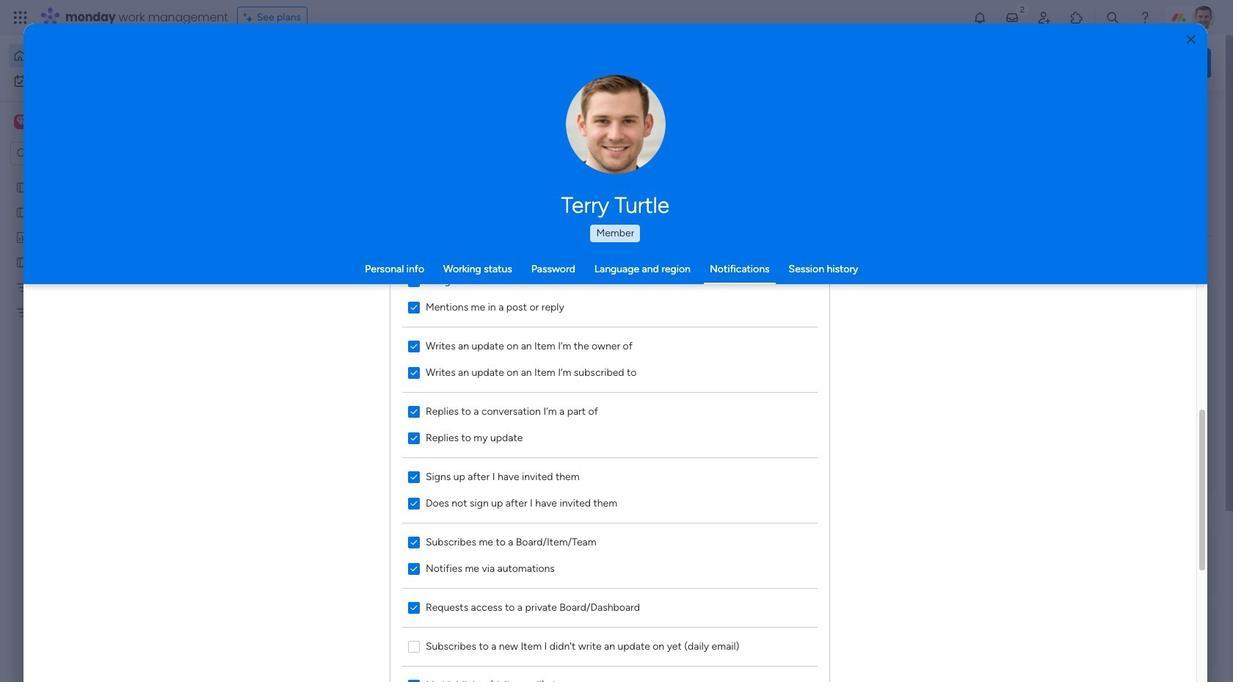 Task type: locate. For each thing, give the bounding box(es) containing it.
public dashboard image
[[726, 268, 742, 284]]

1 vertical spatial add to favorites image
[[435, 448, 450, 463]]

2 horizontal spatial component image
[[726, 291, 739, 304]]

workspace image
[[14, 114, 29, 130], [16, 114, 26, 130]]

select product image
[[13, 10, 28, 25]]

public board image inside "quick search results" list box
[[245, 268, 261, 284]]

0 vertical spatial option
[[9, 44, 178, 68]]

templates image image
[[1005, 295, 1198, 397]]

region
[[391, 250, 830, 682]]

1 horizontal spatial public board image
[[485, 268, 502, 284]]

getting started element
[[991, 535, 1212, 594]]

2 component image from the left
[[485, 291, 499, 304]]

public board image up public dashboard icon
[[15, 180, 29, 194]]

component image
[[245, 291, 258, 304], [485, 291, 499, 304], [726, 291, 739, 304]]

remove from favorites image
[[435, 268, 450, 283]]

1 vertical spatial public board image
[[485, 268, 502, 284]]

0 vertical spatial public board image
[[15, 180, 29, 194]]

public board image right remove from favorites image
[[485, 268, 502, 284]]

1 component image from the left
[[245, 291, 258, 304]]

1 workspace image from the left
[[14, 114, 29, 130]]

0 horizontal spatial component image
[[245, 291, 258, 304]]

public board image
[[15, 205, 29, 219], [15, 255, 29, 269], [245, 268, 261, 284]]

1 horizontal spatial add to favorites image
[[916, 268, 930, 283]]

component image for add to favorites image
[[485, 291, 499, 304]]

1 horizontal spatial component image
[[485, 291, 499, 304]]

option
[[9, 44, 178, 68], [9, 69, 178, 93], [0, 174, 187, 177]]

public board image
[[15, 180, 29, 194], [485, 268, 502, 284]]

invite members image
[[1038, 10, 1052, 25]]

0 vertical spatial add to favorites image
[[916, 268, 930, 283]]

2 image
[[1016, 1, 1030, 17]]

add to favorites image
[[916, 268, 930, 283], [435, 448, 450, 463]]

list box
[[0, 171, 187, 522]]

monday marketplace image
[[1070, 10, 1085, 25]]

2 element
[[375, 553, 393, 571], [375, 553, 393, 571]]



Task type: describe. For each thing, give the bounding box(es) containing it.
search everything image
[[1106, 10, 1121, 25]]

component image for remove from favorites image
[[245, 291, 258, 304]]

dapulse x slim image
[[1190, 106, 1207, 124]]

0 horizontal spatial add to favorites image
[[435, 448, 450, 463]]

close image
[[1187, 34, 1196, 45]]

terry turtle image
[[1193, 6, 1216, 29]]

workspace selection element
[[14, 113, 123, 132]]

see plans image
[[244, 10, 257, 26]]

1 vertical spatial option
[[9, 69, 178, 93]]

notifications image
[[973, 10, 988, 25]]

add to favorites image
[[676, 268, 690, 283]]

update feed image
[[1005, 10, 1020, 25]]

2 vertical spatial option
[[0, 174, 187, 177]]

help center element
[[991, 606, 1212, 664]]

quick search results list box
[[227, 137, 956, 512]]

3 component image from the left
[[726, 291, 739, 304]]

0 horizontal spatial public board image
[[15, 180, 29, 194]]

help image
[[1138, 10, 1153, 25]]

public dashboard image
[[15, 230, 29, 244]]

Search in workspace field
[[31, 145, 123, 162]]

2 workspace image from the left
[[16, 114, 26, 130]]



Task type: vqa. For each thing, say whether or not it's contained in the screenshot.
component icon to the left
yes



